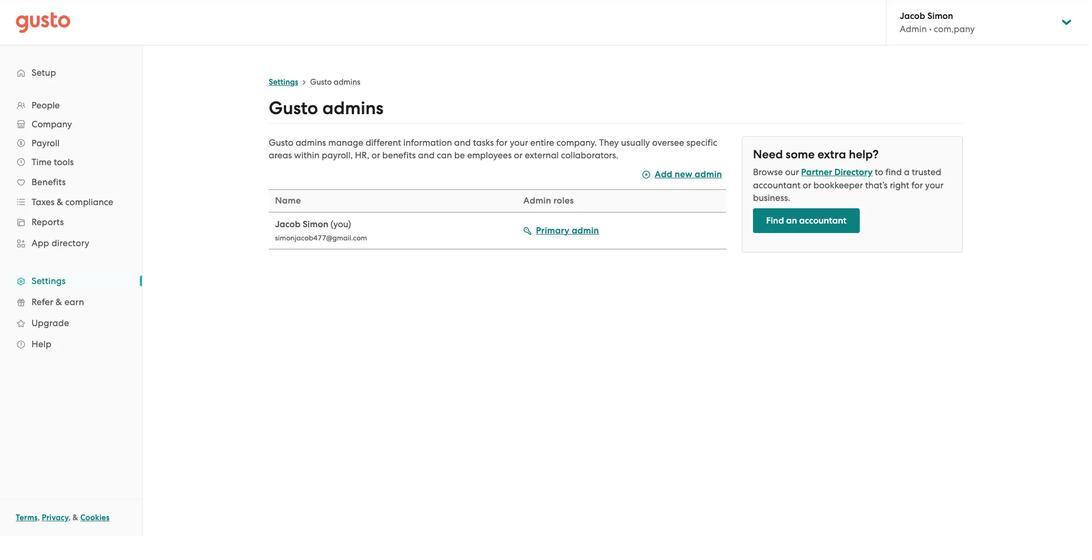 Task type: describe. For each thing, give the bounding box(es) containing it.
primary
[[536, 225, 570, 236]]

payroll button
[[11, 134, 132, 153]]

& for compliance
[[57, 197, 63, 207]]

1 vertical spatial gusto
[[269, 97, 318, 119]]

different
[[366, 137, 401, 148]]

tools
[[54, 157, 74, 167]]

1 vertical spatial and
[[418, 150, 435, 160]]

taxes & compliance
[[32, 197, 113, 207]]

earn
[[64, 297, 84, 307]]

within
[[294, 150, 320, 160]]

payroll,
[[322, 150, 353, 160]]

entire
[[530, 137, 554, 148]]

browse
[[753, 167, 783, 177]]

benefits
[[382, 150, 416, 160]]

1 vertical spatial gusto admins
[[269, 97, 384, 119]]

find
[[886, 167, 902, 177]]

settings inside list
[[32, 276, 66, 286]]

for inside gusto admins manage different information and tasks for your entire company. they usually oversee specific areas within payroll, hr, or benefits and can be employees or external collaborators.
[[496, 137, 508, 148]]

employees
[[467, 150, 512, 160]]

setup
[[32, 67, 56, 78]]

upgrade link
[[11, 314, 132, 332]]

reports link
[[11, 213, 132, 231]]

our
[[785, 167, 799, 177]]

1 vertical spatial settings link
[[11, 271, 132, 290]]

reports
[[32, 217, 64, 227]]

1 horizontal spatial and
[[454, 137, 471, 148]]

help
[[32, 339, 52, 349]]

admin inside button
[[572, 225, 599, 236]]

2 , from the left
[[68, 513, 71, 522]]

add new admin
[[655, 169, 722, 180]]

oversee
[[652, 137, 684, 148]]

(you)
[[331, 219, 351, 229]]

specific
[[687, 137, 717, 148]]

& for earn
[[56, 297, 62, 307]]

roles
[[554, 195, 574, 206]]

find
[[766, 215, 784, 226]]

accountant inside button
[[799, 215, 847, 226]]

can
[[437, 150, 452, 160]]

find an accountant
[[766, 215, 847, 226]]

app
[[32, 238, 49, 248]]

business.
[[753, 193, 791, 203]]

1 , from the left
[[38, 513, 40, 522]]

or inside 'to find a trusted accountant or bookkeeper that's right for your business.'
[[803, 180, 812, 190]]

bookkeeper
[[814, 180, 863, 190]]

external
[[525, 150, 559, 160]]

cookies button
[[80, 511, 110, 524]]

simon for (you)
[[303, 219, 328, 230]]

0 vertical spatial admins
[[334, 77, 360, 87]]

jacob simon admin • com,pany
[[900, 11, 975, 34]]

extra
[[818, 147, 846, 161]]

2 vertical spatial &
[[73, 513, 78, 522]]

right
[[890, 180, 910, 190]]

directory
[[835, 167, 873, 178]]

partner directory link
[[801, 167, 873, 178]]

a
[[904, 167, 910, 177]]

refer & earn
[[32, 297, 84, 307]]

need
[[753, 147, 783, 161]]

primary admin button
[[524, 224, 720, 237]]

time
[[32, 157, 52, 167]]

jacob simon (you) simonjacob477@gmail.com
[[275, 219, 367, 242]]

to find a trusted accountant or bookkeeper that's right for your business.
[[753, 167, 944, 203]]

terms , privacy , & cookies
[[16, 513, 110, 522]]

admin roles
[[524, 195, 574, 206]]

add new admin link
[[642, 169, 722, 180]]

accountant inside 'to find a trusted accountant or bookkeeper that's right for your business.'
[[753, 180, 801, 190]]

0 horizontal spatial or
[[372, 150, 380, 160]]

browse our partner directory
[[753, 167, 873, 178]]

to
[[875, 167, 884, 177]]

new
[[675, 169, 693, 180]]

0 vertical spatial gusto admins
[[310, 77, 360, 87]]

partner
[[801, 167, 832, 178]]

areas
[[269, 150, 292, 160]]

refer & earn link
[[11, 292, 132, 311]]

an
[[786, 215, 797, 226]]

simon for simon
[[928, 11, 953, 22]]

0 vertical spatial settings
[[269, 77, 298, 87]]

benefits
[[32, 177, 66, 187]]

gusto admins manage different information and tasks for your entire company. they usually oversee specific areas within payroll, hr, or benefits and can be employees or external collaborators.
[[269, 137, 717, 160]]



Task type: vqa. For each thing, say whether or not it's contained in the screenshot.
the topmost Total
no



Task type: locate. For each thing, give the bounding box(es) containing it.
1 horizontal spatial for
[[912, 180, 923, 190]]

1 vertical spatial admin
[[524, 195, 551, 206]]

0 horizontal spatial and
[[418, 150, 435, 160]]

0 vertical spatial settings link
[[269, 77, 298, 87]]

trusted
[[912, 167, 941, 177]]

admins
[[334, 77, 360, 87], [322, 97, 384, 119], [296, 137, 326, 148]]

app directory link
[[11, 234, 132, 252]]

for down trusted
[[912, 180, 923, 190]]

list containing people
[[0, 96, 142, 355]]

collaborators.
[[561, 150, 619, 160]]

your
[[510, 137, 528, 148], [925, 180, 944, 190]]

setup link
[[11, 63, 132, 82]]

& left earn
[[56, 297, 62, 307]]

or
[[372, 150, 380, 160], [514, 150, 523, 160], [803, 180, 812, 190]]

company
[[32, 119, 72, 129]]

name
[[275, 195, 301, 206]]

upgrade
[[32, 318, 69, 328]]

usually
[[621, 137, 650, 148]]

app directory
[[32, 238, 89, 248]]

and
[[454, 137, 471, 148], [418, 150, 435, 160]]

admin left the •
[[900, 24, 927, 34]]

,
[[38, 513, 40, 522], [68, 513, 71, 522]]

terms link
[[16, 513, 38, 522]]

home image
[[16, 12, 70, 33]]

0 horizontal spatial settings link
[[11, 271, 132, 290]]

benefits link
[[11, 173, 132, 191]]

admin inside grid
[[524, 195, 551, 206]]

help?
[[849, 147, 879, 161]]

or right the hr,
[[372, 150, 380, 160]]

terms
[[16, 513, 38, 522]]

1 horizontal spatial settings
[[269, 77, 298, 87]]

0 vertical spatial admin
[[900, 24, 927, 34]]

hr,
[[355, 150, 369, 160]]

2 vertical spatial admins
[[296, 137, 326, 148]]

0 vertical spatial &
[[57, 197, 63, 207]]

simon up simonjacob477@gmail.com
[[303, 219, 328, 230]]

accountant right "an"
[[799, 215, 847, 226]]

or down browse our partner directory
[[803, 180, 812, 190]]

simon inside jacob simon admin • com,pany
[[928, 11, 953, 22]]

jacob
[[900, 11, 925, 22], [275, 219, 301, 230]]

0 vertical spatial your
[[510, 137, 528, 148]]

1 vertical spatial your
[[925, 180, 944, 190]]

gusto inside gusto admins manage different information and tasks for your entire company. they usually oversee specific areas within payroll, hr, or benefits and can be employees or external collaborators.
[[269, 137, 293, 148]]

they
[[599, 137, 619, 148]]

simon inside jacob simon (you) simonjacob477@gmail.com
[[303, 219, 328, 230]]

your left entire
[[510, 137, 528, 148]]

for
[[496, 137, 508, 148], [912, 180, 923, 190]]

1 horizontal spatial your
[[925, 180, 944, 190]]

0 vertical spatial gusto
[[310, 77, 332, 87]]

some
[[786, 147, 815, 161]]

settings link
[[269, 77, 298, 87], [11, 271, 132, 290]]

0 horizontal spatial admin
[[524, 195, 551, 206]]

refer
[[32, 297, 53, 307]]

admin inside jacob simon admin • com,pany
[[900, 24, 927, 34]]

gusto admins
[[310, 77, 360, 87], [269, 97, 384, 119]]

0 vertical spatial accountant
[[753, 180, 801, 190]]

gusto navigation element
[[0, 45, 142, 371]]

1 horizontal spatial jacob
[[900, 11, 925, 22]]

1 vertical spatial admins
[[322, 97, 384, 119]]

payroll
[[32, 138, 60, 148]]

taxes & compliance button
[[11, 193, 132, 211]]

1 vertical spatial settings
[[32, 276, 66, 286]]

simon
[[928, 11, 953, 22], [303, 219, 328, 230]]

admin right the primary
[[572, 225, 599, 236]]

your inside gusto admins manage different information and tasks for your entire company. they usually oversee specific areas within payroll, hr, or benefits and can be employees or external collaborators.
[[510, 137, 528, 148]]

company button
[[11, 115, 132, 134]]

0 vertical spatial and
[[454, 137, 471, 148]]

jacob inside jacob simon admin • com,pany
[[900, 11, 925, 22]]

manage
[[328, 137, 363, 148]]

for up the employees
[[496, 137, 508, 148]]

1 horizontal spatial settings link
[[269, 77, 298, 87]]

cookies
[[80, 513, 110, 522]]

0 vertical spatial simon
[[928, 11, 953, 22]]

your down trusted
[[925, 180, 944, 190]]

information
[[403, 137, 452, 148]]

admin
[[900, 24, 927, 34], [524, 195, 551, 206]]

list
[[0, 96, 142, 355]]

people button
[[11, 96, 132, 115]]

& right taxes
[[57, 197, 63, 207]]

accountant
[[753, 180, 801, 190], [799, 215, 847, 226]]

1 horizontal spatial or
[[514, 150, 523, 160]]

tasks
[[473, 137, 494, 148]]

0 vertical spatial for
[[496, 137, 508, 148]]

com,pany
[[934, 24, 975, 34]]

admin right new
[[695, 169, 722, 180]]

0 vertical spatial jacob
[[900, 11, 925, 22]]

1 vertical spatial for
[[912, 180, 923, 190]]

directory
[[51, 238, 89, 248]]

1 vertical spatial jacob
[[275, 219, 301, 230]]

jacob inside jacob simon (you) simonjacob477@gmail.com
[[275, 219, 301, 230]]

find an accountant button
[[753, 208, 860, 233]]

0 horizontal spatial jacob
[[275, 219, 301, 230]]

admins inside gusto admins manage different information and tasks for your entire company. they usually oversee specific areas within payroll, hr, or benefits and can be employees or external collaborators.
[[296, 137, 326, 148]]

0 horizontal spatial admin
[[572, 225, 599, 236]]

0 horizontal spatial settings
[[32, 276, 66, 286]]

help link
[[11, 335, 132, 353]]

0 horizontal spatial your
[[510, 137, 528, 148]]

privacy
[[42, 513, 68, 522]]

company.
[[557, 137, 597, 148]]

that's
[[865, 180, 888, 190]]

0 horizontal spatial simon
[[303, 219, 328, 230]]

your inside 'to find a trusted accountant or bookkeeper that's right for your business.'
[[925, 180, 944, 190]]

time tools button
[[11, 153, 132, 171]]

grid containing name
[[269, 189, 726, 249]]

•
[[929, 24, 932, 34]]

time tools
[[32, 157, 74, 167]]

& left cookies button
[[73, 513, 78, 522]]

people
[[32, 100, 60, 110]]

1 horizontal spatial admin
[[695, 169, 722, 180]]

accountant up business. in the top right of the page
[[753, 180, 801, 190]]

admin
[[695, 169, 722, 180], [572, 225, 599, 236]]

gusto
[[310, 77, 332, 87], [269, 97, 318, 119], [269, 137, 293, 148]]

jacob for jacob
[[900, 11, 925, 22]]

for inside 'to find a trusted accountant or bookkeeper that's right for your business.'
[[912, 180, 923, 190]]

grid
[[269, 189, 726, 249]]

1 horizontal spatial admin
[[900, 24, 927, 34]]

0 horizontal spatial for
[[496, 137, 508, 148]]

and up be
[[454, 137, 471, 148]]

be
[[454, 150, 465, 160]]

admin left the roles
[[524, 195, 551, 206]]

jacob for jacob simon
[[275, 219, 301, 230]]

taxes
[[32, 197, 55, 207]]

need some extra help?
[[753, 147, 879, 161]]

primary admin
[[536, 225, 599, 236]]

1 vertical spatial simon
[[303, 219, 328, 230]]

1 vertical spatial &
[[56, 297, 62, 307]]

simonjacob477@gmail.com
[[275, 234, 367, 242]]

1 vertical spatial admin
[[572, 225, 599, 236]]

simon up the •
[[928, 11, 953, 22]]

0 horizontal spatial ,
[[38, 513, 40, 522]]

and down information
[[418, 150, 435, 160]]

1 vertical spatial accountant
[[799, 215, 847, 226]]

or left external
[[514, 150, 523, 160]]

compliance
[[65, 197, 113, 207]]

1 horizontal spatial simon
[[928, 11, 953, 22]]

privacy link
[[42, 513, 68, 522]]

2 horizontal spatial or
[[803, 180, 812, 190]]

, left privacy link
[[38, 513, 40, 522]]

& inside dropdown button
[[57, 197, 63, 207]]

&
[[57, 197, 63, 207], [56, 297, 62, 307], [73, 513, 78, 522]]

1 horizontal spatial ,
[[68, 513, 71, 522]]

, left cookies button
[[68, 513, 71, 522]]

add
[[655, 169, 673, 180]]

0 vertical spatial admin
[[695, 169, 722, 180]]

2 vertical spatial gusto
[[269, 137, 293, 148]]



